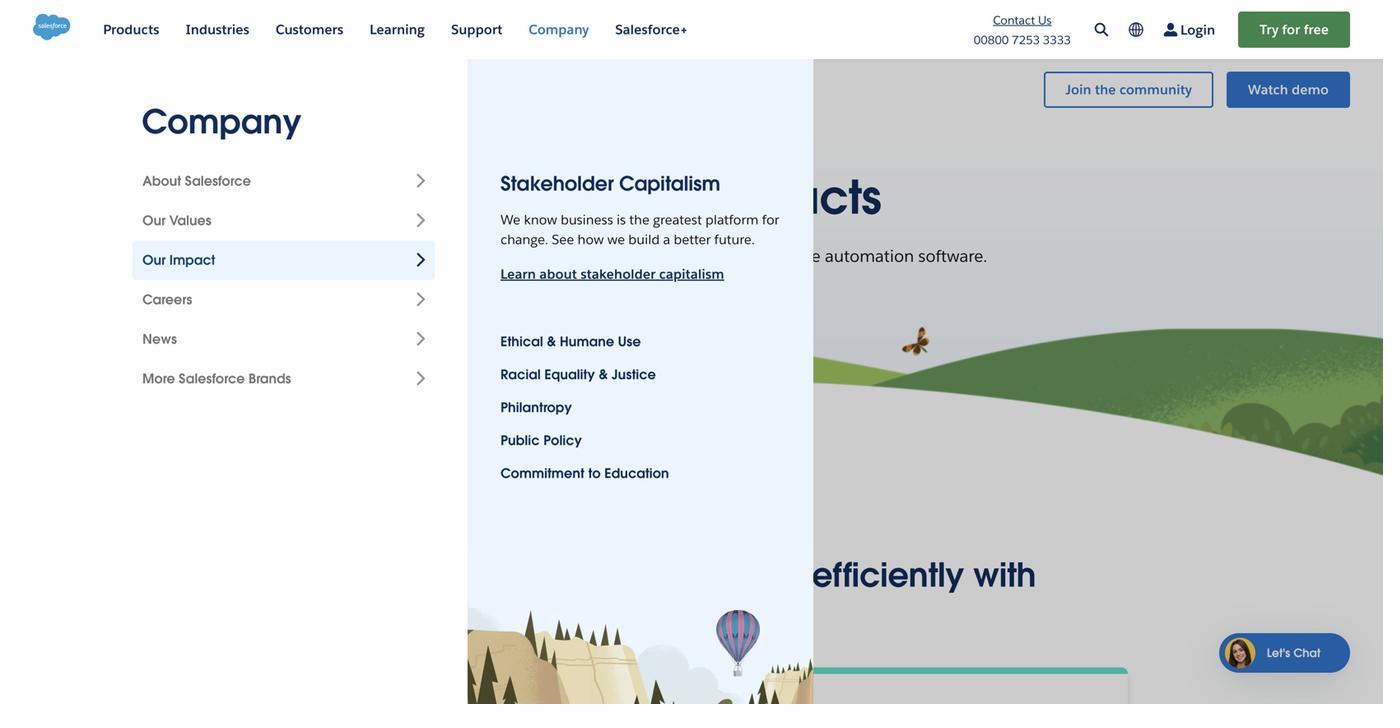 Task type: locate. For each thing, give the bounding box(es) containing it.
stakeholder capitalism
[[501, 171, 720, 196]]

philantropy
[[501, 399, 572, 416]]

public policy
[[501, 432, 582, 449]]

1 horizontal spatial with
[[973, 554, 1036, 596]]

1 vertical spatial sales
[[594, 594, 676, 636]]

humane
[[560, 333, 615, 350]]

let's chat
[[1267, 646, 1321, 660]]

efficiently
[[812, 554, 964, 596]]

philantropy link
[[501, 398, 572, 417]]

for
[[762, 211, 779, 228]]

salesforce context menu utility navigation
[[1031, 70, 1350, 110]]

products
[[695, 168, 881, 227]]

& right the ethical
[[547, 333, 556, 350]]

business
[[561, 211, 613, 228]]

& left justice
[[599, 366, 608, 383]]

with
[[563, 245, 596, 267], [973, 554, 1036, 596]]

1 vertical spatial with
[[973, 554, 1036, 596]]

stakeholder
[[501, 171, 614, 196]]

greatest
[[653, 211, 702, 228]]

cloud.
[[685, 594, 789, 636]]

drive efficient growth with fully customisable sales force automation software.
[[396, 245, 988, 267]]

commitment to education
[[501, 465, 669, 482]]

stakeholder
[[581, 266, 656, 282]]

0 horizontal spatial with
[[563, 245, 596, 267]]

to
[[588, 465, 601, 482]]

capitalism
[[619, 171, 720, 196]]

change.
[[501, 231, 549, 248]]

contact us link
[[993, 13, 1052, 28]]

racial equality & justice
[[501, 366, 656, 383]]

we
[[607, 231, 625, 248]]

0 vertical spatial with
[[563, 245, 596, 267]]

capitalism
[[659, 266, 724, 282]]

1 vertical spatial &
[[599, 366, 608, 383]]

and
[[650, 554, 712, 596]]

contact us 00800 7253 3333
[[974, 13, 1071, 47]]

racial equality & justice link
[[501, 365, 656, 385]]

automation
[[825, 245, 914, 267]]

drive
[[396, 245, 435, 267]]

learn
[[501, 266, 536, 282]]

let's
[[1267, 646, 1291, 660]]

software.
[[919, 245, 988, 267]]

&
[[547, 333, 556, 350], [599, 366, 608, 383]]

chat
[[1294, 646, 1321, 660]]

0 horizontal spatial &
[[547, 333, 556, 350]]

better
[[674, 231, 711, 248]]

sales
[[569, 168, 683, 227], [594, 594, 676, 636]]

sell
[[347, 554, 401, 596]]

3333
[[1043, 33, 1071, 47]]

with inside sell faster, smarter, and more efficiently with sales cloud.
[[973, 554, 1036, 596]]

0 vertical spatial &
[[547, 333, 556, 350]]

equality
[[545, 366, 595, 383]]

know
[[524, 211, 557, 228]]

7253
[[1012, 33, 1040, 47]]

1 horizontal spatial &
[[599, 366, 608, 383]]

faster,
[[410, 554, 505, 596]]

build
[[629, 231, 660, 248]]

site tools navigation
[[944, 10, 1350, 49]]



Task type: vqa. For each thing, say whether or not it's contained in the screenshot.
"EXPLORE THE 360 BLOG"
no



Task type: describe. For each thing, give the bounding box(es) containing it.
all sales products
[[502, 168, 881, 227]]

learn about stakeholder capitalism link
[[501, 266, 724, 282]]

the
[[629, 211, 650, 228]]

customisable
[[636, 245, 737, 267]]

0 vertical spatial sales
[[569, 168, 683, 227]]

fully
[[600, 245, 632, 267]]

let's chat button
[[1219, 633, 1350, 673]]

more
[[721, 554, 803, 596]]

force
[[782, 245, 821, 267]]

commitment
[[501, 465, 585, 482]]

a
[[663, 231, 671, 248]]

how
[[578, 231, 604, 248]]

learn about stakeholder capitalism
[[501, 266, 724, 282]]

future.
[[714, 231, 755, 248]]

public
[[501, 432, 540, 449]]

ethical & humane use link
[[501, 332, 641, 352]]

growth
[[505, 245, 559, 267]]

contact
[[993, 13, 1035, 28]]

public policy link
[[501, 431, 582, 450]]

00800
[[974, 33, 1009, 47]]

all
[[502, 168, 557, 227]]

see
[[552, 231, 574, 248]]

us
[[1038, 13, 1052, 28]]

ethical
[[501, 333, 543, 350]]

we
[[501, 211, 521, 228]]

smarter,
[[514, 554, 641, 596]]

platform
[[706, 211, 759, 228]]

is
[[617, 211, 626, 228]]

sell faster, smarter, and more efficiently with sales cloud.
[[347, 554, 1036, 636]]

education
[[605, 465, 669, 482]]

sales inside sell faster, smarter, and more efficiently with sales cloud.
[[594, 594, 676, 636]]

racial
[[501, 366, 541, 383]]

commitment to education link
[[501, 464, 669, 483]]

sales
[[741, 245, 778, 267]]

use
[[618, 333, 641, 350]]

we know business is the greatest platform for change. see how we build a better future.
[[501, 211, 779, 248]]

justice
[[612, 366, 656, 383]]

policy
[[544, 432, 582, 449]]

about
[[540, 266, 577, 282]]

ethical & humane use
[[501, 333, 641, 350]]

efficient
[[439, 245, 501, 267]]



